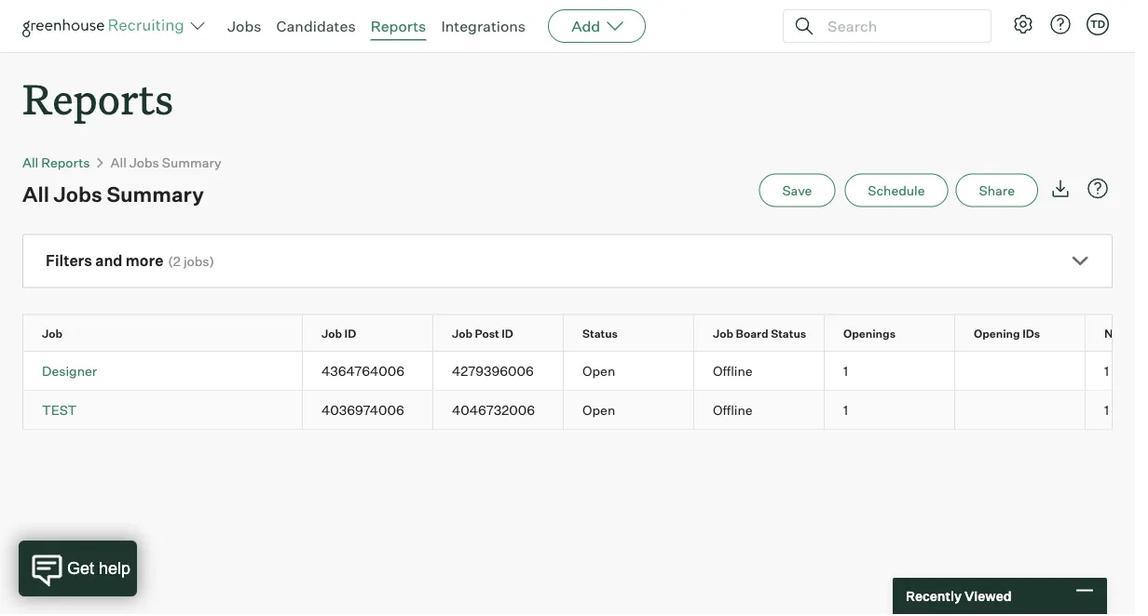 Task type: vqa. For each thing, say whether or not it's contained in the screenshot.
Edit
no



Task type: describe. For each thing, give the bounding box(es) containing it.
2
[[173, 254, 181, 270]]

jobs link
[[227, 17, 261, 35]]

greenhouse recruiting image
[[22, 15, 190, 37]]

open for 4279396006
[[582, 363, 615, 379]]

job id
[[322, 327, 356, 341]]

1 vertical spatial reports
[[22, 71, 173, 126]]

2 vertical spatial reports
[[41, 154, 90, 171]]

all reports link
[[22, 154, 90, 171]]

post
[[475, 327, 499, 341]]

opening ids
[[974, 327, 1040, 341]]

openings
[[843, 327, 896, 341]]

test link
[[42, 402, 77, 418]]

integrations
[[441, 17, 526, 35]]

more
[[126, 252, 163, 270]]

job for job post id
[[452, 327, 473, 341]]

c
[[1131, 327, 1135, 341]]

row group containing designer
[[23, 352, 1135, 391]]

integrations link
[[441, 17, 526, 35]]

save
[[782, 182, 812, 199]]

0 vertical spatial summary
[[162, 154, 221, 171]]

schedule button
[[845, 174, 948, 208]]

td button
[[1087, 13, 1109, 35]]

schedule
[[868, 182, 925, 199]]

share
[[979, 182, 1015, 199]]

reports link
[[371, 17, 426, 35]]

0 vertical spatial reports
[[371, 17, 426, 35]]

new
[[1104, 327, 1129, 341]]

ids
[[1022, 327, 1040, 341]]

2 status from the left
[[771, 327, 806, 341]]

configure image
[[1012, 13, 1034, 35]]

filters
[[46, 252, 92, 270]]

test
[[42, 402, 77, 418]]

share button
[[956, 174, 1038, 208]]

row containing designer
[[23, 352, 1135, 390]]

job for job id
[[322, 327, 342, 341]]

openings column header
[[825, 316, 971, 351]]

0 vertical spatial all jobs summary
[[110, 154, 221, 171]]

Search text field
[[823, 13, 974, 40]]

0 vertical spatial jobs
[[227, 17, 261, 35]]

job column header
[[23, 316, 319, 351]]

job board status column header
[[694, 316, 841, 351]]

row containing test
[[23, 391, 1135, 429]]

row containing job
[[23, 316, 1135, 351]]

1 status from the left
[[582, 327, 618, 341]]

cell for 4046732006
[[955, 391, 1086, 429]]

job id column header
[[303, 316, 449, 351]]

2 vertical spatial jobs
[[54, 181, 102, 207]]

job post id
[[452, 327, 513, 341]]

1 vertical spatial jobs
[[129, 154, 159, 171]]



Task type: locate. For each thing, give the bounding box(es) containing it.
offline for 4279396006
[[713, 363, 753, 379]]

2 row from the top
[[23, 352, 1135, 390]]

1 id from the left
[[344, 327, 356, 341]]

designer
[[42, 363, 97, 379]]

cell
[[955, 352, 1086, 390], [955, 391, 1086, 429]]

2 horizontal spatial jobs
[[227, 17, 261, 35]]

offline
[[713, 363, 753, 379], [713, 402, 753, 418]]

opening ids column header
[[955, 316, 1102, 351]]

designer link
[[42, 363, 97, 379]]

recently viewed
[[906, 589, 1012, 605]]

2 id from the left
[[502, 327, 513, 341]]

3 job from the left
[[452, 327, 473, 341]]

save button
[[759, 174, 835, 208]]

1 vertical spatial row
[[23, 352, 1135, 390]]

4279396006
[[452, 363, 534, 379]]

all jobs summary
[[110, 154, 221, 171], [22, 181, 204, 207]]

opening
[[974, 327, 1020, 341]]

2 job from the left
[[322, 327, 342, 341]]

4036974006
[[322, 402, 404, 418]]

job board status
[[713, 327, 806, 341]]

new c
[[1104, 327, 1135, 341]]

filters and more ( 2 jobs )
[[46, 252, 214, 270]]

row
[[23, 316, 1135, 351], [23, 352, 1135, 390], [23, 391, 1135, 429]]

jobs down all reports "link"
[[54, 181, 102, 207]]

1 row group from the top
[[23, 352, 1135, 391]]

row group
[[23, 352, 1135, 391], [23, 391, 1135, 429]]

job left board
[[713, 327, 733, 341]]

id right 'post'
[[502, 327, 513, 341]]

2 offline from the top
[[713, 402, 753, 418]]

job post id column header
[[433, 316, 580, 351]]

1
[[843, 363, 848, 379], [1104, 363, 1109, 379], [843, 402, 848, 418], [1104, 402, 1109, 418]]

grid containing designer
[[23, 316, 1135, 429]]

jobs
[[183, 254, 209, 270]]

cell down ids on the right bottom of the page
[[955, 391, 1086, 429]]

summary
[[162, 154, 221, 171], [107, 181, 204, 207]]

1 vertical spatial open
[[582, 402, 615, 418]]

cell for 4279396006
[[955, 352, 1086, 390]]

faq image
[[1087, 178, 1109, 200]]

1 vertical spatial cell
[[955, 391, 1086, 429]]

reports
[[371, 17, 426, 35], [22, 71, 173, 126], [41, 154, 90, 171]]

id inside job id column header
[[344, 327, 356, 341]]

offline for 4046732006
[[713, 402, 753, 418]]

id up 4364764006
[[344, 327, 356, 341]]

board
[[736, 327, 768, 341]]

job for job board status
[[713, 327, 733, 341]]

candidates
[[276, 17, 356, 35]]

1 vertical spatial summary
[[107, 181, 204, 207]]

job left 'post'
[[452, 327, 473, 341]]

add
[[571, 17, 600, 35]]

0 horizontal spatial id
[[344, 327, 356, 341]]

job up designer
[[42, 327, 63, 341]]

1 job from the left
[[42, 327, 63, 341]]

0 vertical spatial offline
[[713, 363, 753, 379]]

4046732006
[[452, 402, 535, 418]]

1 horizontal spatial jobs
[[129, 154, 159, 171]]

download image
[[1049, 178, 1072, 200]]

1 cell from the top
[[955, 352, 1086, 390]]

1 offline from the top
[[713, 363, 753, 379]]

)
[[209, 254, 214, 270]]

0 vertical spatial cell
[[955, 352, 1086, 390]]

id inside job post id column header
[[502, 327, 513, 341]]

open for 4046732006
[[582, 402, 615, 418]]

recently
[[906, 589, 962, 605]]

status
[[582, 327, 618, 341], [771, 327, 806, 341]]

td
[[1090, 18, 1105, 30]]

0 horizontal spatial jobs
[[54, 181, 102, 207]]

save and schedule this report to revisit it! element
[[759, 174, 845, 208]]

2 vertical spatial row
[[23, 391, 1135, 429]]

all reports
[[22, 154, 90, 171]]

0 horizontal spatial status
[[582, 327, 618, 341]]

1 open from the top
[[582, 363, 615, 379]]

2 cell from the top
[[955, 391, 1086, 429]]

0 vertical spatial open
[[582, 363, 615, 379]]

add button
[[548, 9, 646, 43]]

0 vertical spatial row
[[23, 316, 1135, 351]]

cell down the opening ids column header at the bottom right
[[955, 352, 1086, 390]]

1 horizontal spatial status
[[771, 327, 806, 341]]

1 row from the top
[[23, 316, 1135, 351]]

1 vertical spatial offline
[[713, 402, 753, 418]]

3 row from the top
[[23, 391, 1135, 429]]

4 job from the left
[[713, 327, 733, 341]]

job
[[42, 327, 63, 341], [322, 327, 342, 341], [452, 327, 473, 341], [713, 327, 733, 341]]

grid
[[23, 316, 1135, 429]]

jobs left candidates link
[[227, 17, 261, 35]]

jobs
[[227, 17, 261, 35], [129, 154, 159, 171], [54, 181, 102, 207]]

viewed
[[964, 589, 1012, 605]]

row group containing test
[[23, 391, 1135, 429]]

1 vertical spatial all jobs summary
[[22, 181, 204, 207]]

status column header
[[564, 316, 710, 351]]

job for job
[[42, 327, 63, 341]]

2 row group from the top
[[23, 391, 1135, 429]]

all
[[22, 154, 38, 171], [110, 154, 127, 171], [22, 181, 49, 207]]

all for all reports "link"
[[22, 154, 38, 171]]

2 open from the top
[[582, 402, 615, 418]]

all jobs summary link
[[110, 154, 221, 171]]

all for all jobs summary link
[[110, 154, 127, 171]]

job up 4364764006
[[322, 327, 342, 341]]

(
[[168, 254, 173, 270]]

td button
[[1083, 9, 1113, 39]]

4364764006
[[322, 363, 404, 379]]

and
[[95, 252, 123, 270]]

id
[[344, 327, 356, 341], [502, 327, 513, 341]]

candidates link
[[276, 17, 356, 35]]

jobs right all reports "link"
[[129, 154, 159, 171]]

open
[[582, 363, 615, 379], [582, 402, 615, 418]]

1 horizontal spatial id
[[502, 327, 513, 341]]



